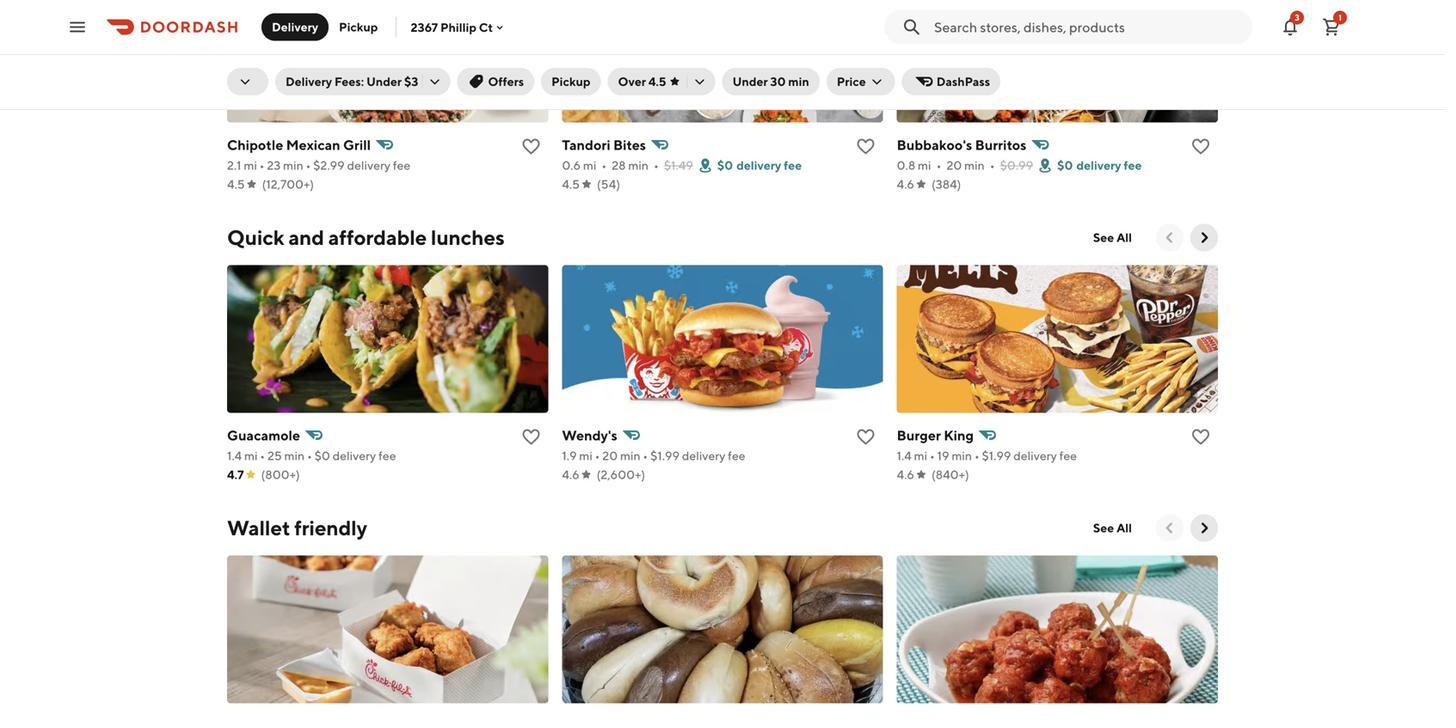 Task type: vqa. For each thing, say whether or not it's contained in the screenshot.
Sapporo Premium Beer Can (22 oz) Sapporo Beer Premium - 22 Oz $5.74
no



Task type: locate. For each thing, give the bounding box(es) containing it.
1 $0 delivery fee from the left
[[717, 158, 802, 173]]

0 horizontal spatial under
[[366, 74, 402, 89]]

under inside button
[[733, 74, 768, 89]]

0 vertical spatial delivery
[[272, 20, 318, 34]]

mi right 1.9
[[579, 449, 593, 463]]

$3
[[404, 74, 418, 89]]

(2,600+)
[[597, 468, 645, 482]]

2 horizontal spatial 4.5
[[648, 74, 666, 89]]

1 vertical spatial all
[[1117, 521, 1132, 536]]

• left "19"
[[930, 449, 935, 463]]

0 vertical spatial see all
[[1093, 231, 1132, 245]]

bubbakoo's burritos
[[897, 137, 1027, 153]]

1 next button of carousel image from the top
[[1196, 229, 1213, 247]]

mi right the 2.1
[[244, 158, 257, 173]]

min right 23
[[283, 158, 303, 173]]

click to add this store to your saved list image for burger king
[[1191, 427, 1211, 448]]

mi for guacamole
[[244, 449, 258, 463]]

0 vertical spatial see
[[1093, 231, 1114, 245]]

$0
[[717, 158, 733, 173], [1057, 158, 1073, 173]]

2 see all from the top
[[1093, 521, 1132, 536]]

2 all from the top
[[1117, 521, 1132, 536]]

min for 1.4 mi • 19 min • $1.99 delivery fee
[[952, 449, 972, 463]]

• right "19"
[[974, 449, 980, 463]]

price button
[[827, 68, 895, 95]]

see all link for wallet friendly
[[1083, 515, 1142, 543]]

mexican
[[286, 137, 340, 153]]

0 horizontal spatial $0
[[717, 158, 733, 173]]

• down wendy's
[[595, 449, 600, 463]]

(800+)
[[261, 468, 300, 482]]

$0 for tandori bites
[[717, 158, 733, 173]]

see all left previous button of carousel icon
[[1093, 231, 1132, 245]]

• left $1.49
[[654, 158, 659, 173]]

2367 phillip ct
[[411, 20, 493, 34]]

3
[[1295, 12, 1300, 22]]

all left previous button of carousel icon
[[1117, 231, 1132, 245]]

notification bell image
[[1280, 17, 1301, 37]]

0 horizontal spatial pickup
[[339, 20, 378, 34]]

1 1.4 from the left
[[227, 449, 242, 463]]

delivery inside button
[[272, 20, 318, 34]]

all left previous button of carousel image
[[1117, 521, 1132, 536]]

• up (384)
[[936, 158, 941, 173]]

1.4 up 4.7
[[227, 449, 242, 463]]

2 see from the top
[[1093, 521, 1114, 536]]

1.4
[[227, 449, 242, 463], [897, 449, 912, 463]]

see all link left previous button of carousel icon
[[1083, 224, 1142, 252]]

click to add this store to your saved list image for bubbakoo's burritos
[[1191, 136, 1211, 157]]

• left the $​0
[[307, 449, 312, 463]]

1 vertical spatial delivery
[[286, 74, 332, 89]]

1 vertical spatial pickup button
[[541, 68, 601, 95]]

1.4 mi • 19 min • $1.99 delivery fee
[[897, 449, 1077, 463]]

delivery
[[347, 158, 391, 173], [737, 158, 781, 173], [1077, 158, 1121, 173], [333, 449, 376, 463], [682, 449, 725, 463], [1014, 449, 1057, 463]]

under left 30
[[733, 74, 768, 89]]

all
[[1117, 231, 1132, 245], [1117, 521, 1132, 536]]

2 next button of carousel image from the top
[[1196, 520, 1213, 537]]

delivery left 'fees:'
[[286, 74, 332, 89]]

0 horizontal spatial 20
[[602, 449, 618, 463]]

2 $0 from the left
[[1057, 158, 1073, 173]]

1 vertical spatial see all link
[[1083, 515, 1142, 543]]

$0 for bubbakoo's burritos
[[1057, 158, 1073, 173]]

mi for chipotle mexican grill
[[244, 158, 257, 173]]

fee for burger king
[[1059, 449, 1077, 463]]

0 vertical spatial pickup
[[339, 20, 378, 34]]

delivery
[[272, 20, 318, 34], [286, 74, 332, 89]]

(12,700+)
[[262, 177, 314, 192]]

min
[[788, 74, 809, 89], [283, 158, 303, 173], [628, 158, 649, 173], [964, 158, 985, 173], [284, 449, 305, 463], [620, 449, 641, 463], [952, 449, 972, 463]]

2 $1.99 from the left
[[982, 449, 1011, 463]]

0 vertical spatial 20
[[947, 158, 962, 173]]

over
[[618, 74, 646, 89]]

min right "19"
[[952, 449, 972, 463]]

fee for chipotle mexican grill
[[393, 158, 411, 173]]

1 $1.99 from the left
[[650, 449, 680, 463]]

0 vertical spatial next button of carousel image
[[1196, 229, 1213, 247]]

4.5 down 0.6
[[562, 177, 580, 192]]

1 horizontal spatial pickup button
[[541, 68, 601, 95]]

tandori bites
[[562, 137, 646, 153]]

open menu image
[[67, 17, 88, 37]]

click to add this store to your saved list image
[[521, 136, 541, 157], [856, 136, 876, 157], [1191, 136, 1211, 157], [521, 427, 541, 448], [856, 427, 876, 448], [1191, 427, 1211, 448]]

2367 phillip ct button
[[411, 20, 507, 34]]

min inside button
[[788, 74, 809, 89]]

$​0
[[315, 449, 330, 463]]

quick
[[227, 226, 284, 250]]

0 vertical spatial see all link
[[1083, 224, 1142, 252]]

25
[[267, 449, 282, 463]]

and
[[288, 226, 324, 250]]

see left previous button of carousel image
[[1093, 521, 1114, 536]]

previous button of carousel image
[[1161, 229, 1178, 247]]

pickup button left over
[[541, 68, 601, 95]]

2 1.4 from the left
[[897, 449, 912, 463]]

$0 delivery fee right $1.49
[[717, 158, 802, 173]]

1 see all from the top
[[1093, 231, 1132, 245]]

$0 right $1.49
[[717, 158, 733, 173]]

$0 right $0.99
[[1057, 158, 1073, 173]]

under
[[366, 74, 402, 89], [733, 74, 768, 89]]

4.5 down the 2.1
[[227, 177, 245, 192]]

1
[[1338, 12, 1342, 22]]

0 horizontal spatial $1.99
[[650, 449, 680, 463]]

fee for guacamole
[[378, 449, 396, 463]]

see left previous button of carousel icon
[[1093, 231, 1114, 245]]

next button of carousel image right previous button of carousel icon
[[1196, 229, 1213, 247]]

see
[[1093, 231, 1114, 245], [1093, 521, 1114, 536]]

pickup
[[339, 20, 378, 34], [552, 74, 591, 89]]

phillip
[[440, 20, 476, 34]]

mi
[[244, 158, 257, 173], [583, 158, 596, 173], [918, 158, 931, 173], [244, 449, 258, 463], [579, 449, 593, 463], [914, 449, 927, 463]]

1 $0 from the left
[[717, 158, 733, 173]]

min right 30
[[788, 74, 809, 89]]

chipotle
[[227, 137, 283, 153]]

2 see all link from the top
[[1083, 515, 1142, 543]]

1 horizontal spatial 1.4
[[897, 449, 912, 463]]

1 vertical spatial see
[[1093, 521, 1114, 536]]

pickup button
[[329, 13, 388, 41], [541, 68, 601, 95]]

offers button
[[457, 68, 534, 95]]

20 up (2,600+)
[[602, 449, 618, 463]]

$1.99 for burger king
[[982, 449, 1011, 463]]

pickup left over
[[552, 74, 591, 89]]

4.6 down the burger
[[897, 468, 914, 482]]

0 horizontal spatial 1.4
[[227, 449, 242, 463]]

$0 delivery fee for burritos
[[1057, 158, 1142, 173]]

1 horizontal spatial $0
[[1057, 158, 1073, 173]]

• left $2.99
[[306, 158, 311, 173]]

$1.99
[[650, 449, 680, 463], [982, 449, 1011, 463]]

mi down the burger
[[914, 449, 927, 463]]

bites
[[613, 137, 646, 153]]

4.6 down 0.8
[[897, 177, 914, 192]]

1 horizontal spatial $1.99
[[982, 449, 1011, 463]]

1 horizontal spatial $0 delivery fee
[[1057, 158, 1142, 173]]

min down 'bubbakoo's burritos'
[[964, 158, 985, 173]]

$0 delivery fee right $0.99
[[1057, 158, 1142, 173]]

wallet friendly link
[[227, 515, 367, 543]]

1 all from the top
[[1117, 231, 1132, 245]]

4.6 down 1.9
[[562, 468, 579, 482]]

4.5 inside the over 4.5 button
[[648, 74, 666, 89]]

4.6 for wendy's
[[562, 468, 579, 482]]

1.4 down the burger
[[897, 449, 912, 463]]

0 vertical spatial all
[[1117, 231, 1132, 245]]

1 vertical spatial next button of carousel image
[[1196, 520, 1213, 537]]

fee
[[393, 158, 411, 173], [784, 158, 802, 173], [1124, 158, 1142, 173], [378, 449, 396, 463], [728, 449, 745, 463], [1059, 449, 1077, 463]]

min right 25
[[284, 449, 305, 463]]

over 4.5 button
[[608, 68, 715, 95]]

click to add this store to your saved list image for guacamole
[[521, 427, 541, 448]]

20 up (384)
[[947, 158, 962, 173]]

delivery up delivery fees: under $3
[[272, 20, 318, 34]]

see all left previous button of carousel image
[[1093, 521, 1132, 536]]

4.5 for chipotle mexican grill
[[227, 177, 245, 192]]

see all
[[1093, 231, 1132, 245], [1093, 521, 1132, 536]]

1 vertical spatial see all
[[1093, 521, 1132, 536]]

see all link
[[1083, 224, 1142, 252], [1083, 515, 1142, 543]]

min for 2.1 mi • 23 min • $2.99 delivery fee
[[283, 158, 303, 173]]

1 horizontal spatial 4.5
[[562, 177, 580, 192]]

pickup button up delivery fees: under $3
[[329, 13, 388, 41]]

mi right 0.8
[[918, 158, 931, 173]]

0 horizontal spatial $0 delivery fee
[[717, 158, 802, 173]]

4.7
[[227, 468, 244, 482]]

1 button
[[1314, 10, 1349, 44]]

20
[[947, 158, 962, 173], [602, 449, 618, 463]]

1.4 for burger king
[[897, 449, 912, 463]]

1 vertical spatial pickup
[[552, 74, 591, 89]]

• up (2,600+)
[[643, 449, 648, 463]]

1 see all link from the top
[[1083, 224, 1142, 252]]

4.5 right over
[[648, 74, 666, 89]]

1 see from the top
[[1093, 231, 1114, 245]]

$1.99 for wendy's
[[650, 449, 680, 463]]

min for 1.4 mi • 25 min • $​0 delivery fee
[[284, 449, 305, 463]]

offers
[[488, 74, 524, 89]]

under left $3
[[366, 74, 402, 89]]

$0 delivery fee for bites
[[717, 158, 802, 173]]

delivery for guacamole
[[333, 449, 376, 463]]

all for quick and affordable lunches
[[1117, 231, 1132, 245]]

next button of carousel image right previous button of carousel image
[[1196, 520, 1213, 537]]

1 horizontal spatial 20
[[947, 158, 962, 173]]

2 $0 delivery fee from the left
[[1057, 158, 1142, 173]]

all for wallet friendly
[[1117, 521, 1132, 536]]

burger king
[[897, 428, 974, 444]]

0 vertical spatial pickup button
[[329, 13, 388, 41]]

$2.99
[[313, 158, 345, 173]]

4.6 for bubbakoo's burritos
[[897, 177, 914, 192]]

1 vertical spatial 20
[[602, 449, 618, 463]]

1 horizontal spatial pickup
[[552, 74, 591, 89]]

chipotle mexican grill
[[227, 137, 371, 153]]

dashpass
[[937, 74, 990, 89]]

•
[[259, 158, 265, 173], [306, 158, 311, 173], [602, 158, 607, 173], [654, 158, 659, 173], [936, 158, 941, 173], [990, 158, 995, 173], [260, 449, 265, 463], [307, 449, 312, 463], [595, 449, 600, 463], [643, 449, 648, 463], [930, 449, 935, 463], [974, 449, 980, 463]]

min right 28
[[628, 158, 649, 173]]

mi right 0.6
[[583, 158, 596, 173]]

2.1 mi • 23 min • $2.99 delivery fee
[[227, 158, 411, 173]]

$0 delivery fee
[[717, 158, 802, 173], [1057, 158, 1142, 173]]

1 horizontal spatial under
[[733, 74, 768, 89]]

0 horizontal spatial 4.5
[[227, 177, 245, 192]]

next button of carousel image
[[1196, 229, 1213, 247], [1196, 520, 1213, 537]]

pickup up delivery fees: under $3
[[339, 20, 378, 34]]

2 under from the left
[[733, 74, 768, 89]]

4.6
[[897, 177, 914, 192], [562, 468, 579, 482], [897, 468, 914, 482]]

mi left 25
[[244, 449, 258, 463]]

delivery for wendy's
[[682, 449, 725, 463]]

4.5
[[648, 74, 666, 89], [227, 177, 245, 192], [562, 177, 580, 192]]

bubbakoo's
[[897, 137, 972, 153]]

see all link left previous button of carousel image
[[1083, 515, 1142, 543]]

1 under from the left
[[366, 74, 402, 89]]

delivery button
[[262, 13, 329, 41]]

$1.49
[[664, 158, 693, 173]]

min up (2,600+)
[[620, 449, 641, 463]]



Task type: describe. For each thing, give the bounding box(es) containing it.
price
[[837, 74, 866, 89]]

delivery for delivery
[[272, 20, 318, 34]]

2367
[[411, 20, 438, 34]]

burger
[[897, 428, 941, 444]]

burritos
[[975, 137, 1027, 153]]

0 horizontal spatial pickup button
[[329, 13, 388, 41]]

over 4.5
[[618, 74, 666, 89]]

quick and affordable lunches link
[[227, 224, 505, 252]]

fees:
[[335, 74, 364, 89]]

20 for 0.8
[[947, 158, 962, 173]]

2.1
[[227, 158, 241, 173]]

1.4 for guacamole
[[227, 449, 242, 463]]

lunches
[[431, 226, 505, 250]]

1.9
[[562, 449, 577, 463]]

click to add this store to your saved list image for wendy's
[[856, 427, 876, 448]]

delivery for chipotle mexican grill
[[347, 158, 391, 173]]

2 items, open order cart image
[[1321, 17, 1342, 37]]

0.8
[[897, 158, 915, 173]]

under 30 min
[[733, 74, 809, 89]]

pickup for bottommost pickup button
[[552, 74, 591, 89]]

next button of carousel image for wallet friendly
[[1196, 520, 1213, 537]]

1.4 mi • 25 min • $​0 delivery fee
[[227, 449, 396, 463]]

tandori
[[562, 137, 611, 153]]

30
[[770, 74, 786, 89]]

friendly
[[294, 516, 367, 541]]

1.9 mi • 20 min • $1.99 delivery fee
[[562, 449, 745, 463]]

19
[[937, 449, 949, 463]]

0.6 mi • 28 min •
[[562, 158, 659, 173]]

next button of carousel image for quick and affordable lunches
[[1196, 229, 1213, 247]]

wallet
[[227, 516, 290, 541]]

mi for burger king
[[914, 449, 927, 463]]

min for 1.9 mi • 20 min • $1.99 delivery fee
[[620, 449, 641, 463]]

delivery fees: under $3
[[286, 74, 418, 89]]

4.5 for tandori bites
[[562, 177, 580, 192]]

grill
[[343, 137, 371, 153]]

quick and affordable lunches
[[227, 226, 505, 250]]

king
[[944, 428, 974, 444]]

delivery for delivery fees: under $3
[[286, 74, 332, 89]]

guacamole
[[227, 428, 300, 444]]

see all for quick and affordable lunches
[[1093, 231, 1132, 245]]

see all for wallet friendly
[[1093, 521, 1132, 536]]

ct
[[479, 20, 493, 34]]

wendy's
[[562, 428, 617, 444]]

pickup for left pickup button
[[339, 20, 378, 34]]

(840+)
[[932, 468, 969, 482]]

• left 25
[[260, 449, 265, 463]]

delivery for burger king
[[1014, 449, 1057, 463]]

min for 0.8 mi • 20 min •
[[964, 158, 985, 173]]

0.8 mi • 20 min •
[[897, 158, 995, 173]]

4.6 for burger king
[[897, 468, 914, 482]]

under 30 min button
[[722, 68, 820, 95]]

• left 28
[[602, 158, 607, 173]]

0.6
[[562, 158, 581, 173]]

affordable
[[328, 226, 427, 250]]

click to add this store to your saved list image for chipotle mexican grill
[[521, 136, 541, 157]]

dashpass button
[[902, 68, 1001, 95]]

20 for 1.9
[[602, 449, 618, 463]]

see for wallet friendly
[[1093, 521, 1114, 536]]

28
[[612, 158, 626, 173]]

• left 23
[[259, 158, 265, 173]]

click to add this store to your saved list image for tandori bites
[[856, 136, 876, 157]]

wallet friendly
[[227, 516, 367, 541]]

• down "burritos"
[[990, 158, 995, 173]]

previous button of carousel image
[[1161, 520, 1178, 537]]

see for quick and affordable lunches
[[1093, 231, 1114, 245]]

Store search: begin typing to search for stores available on DoorDash text field
[[934, 18, 1242, 37]]

mi for wendy's
[[579, 449, 593, 463]]

$0.99
[[1000, 158, 1033, 173]]

see all link for quick and affordable lunches
[[1083, 224, 1142, 252]]

min for 0.6 mi • 28 min •
[[628, 158, 649, 173]]

(384)
[[932, 177, 961, 192]]

fee for wendy's
[[728, 449, 745, 463]]

(54)
[[597, 177, 620, 192]]

23
[[267, 158, 281, 173]]



